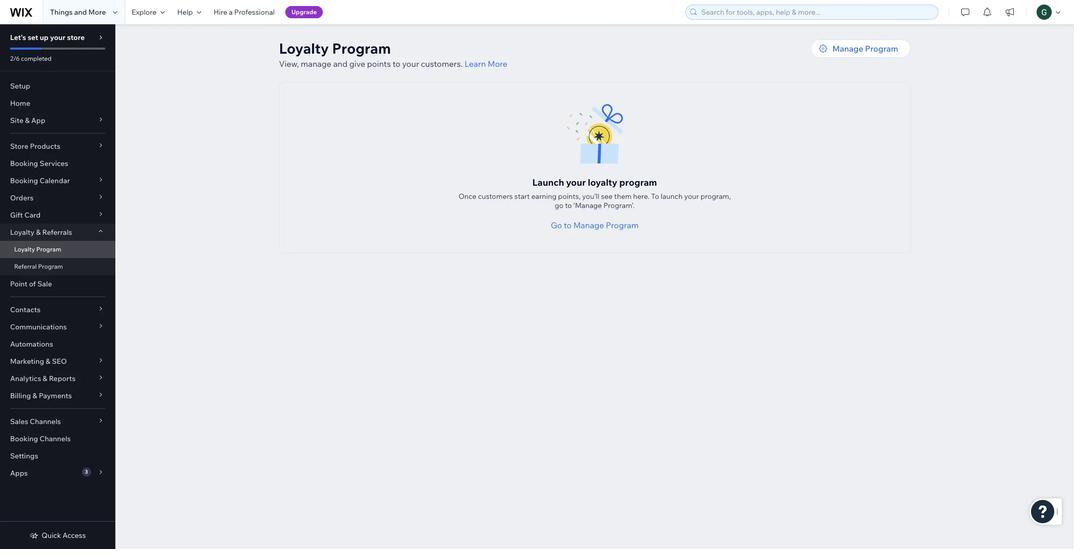 Task type: describe. For each thing, give the bounding box(es) containing it.
store products
[[10, 142, 60, 151]]

your inside sidebar element
[[50, 33, 65, 42]]

manage inside "go to manage program" button
[[574, 220, 604, 230]]

marketing
[[10, 357, 44, 366]]

hire a professional link
[[208, 0, 281, 24]]

quick access
[[42, 531, 86, 540]]

quick access button
[[30, 531, 86, 540]]

points,
[[558, 192, 581, 201]]

apps
[[10, 469, 28, 478]]

& for marketing
[[46, 357, 50, 366]]

sale
[[37, 279, 52, 289]]

billing
[[10, 391, 31, 400]]

site & app button
[[0, 112, 115, 129]]

loyalty program
[[14, 246, 61, 253]]

give
[[350, 59, 365, 69]]

booking for booking services
[[10, 159, 38, 168]]

setup
[[10, 82, 30, 91]]

quick
[[42, 531, 61, 540]]

completed
[[21, 55, 52, 62]]

customers.
[[421, 59, 463, 69]]

point of sale link
[[0, 275, 115, 293]]

store products button
[[0, 138, 115, 155]]

billing & payments
[[10, 391, 72, 400]]

booking for booking calendar
[[10, 176, 38, 185]]

program for manage program
[[866, 44, 899, 54]]

loyalty program link
[[0, 241, 115, 258]]

to inside launch your loyalty program once customers start earning points, you'll see them here. to launch your program, go to 'manage program'.
[[565, 201, 572, 210]]

channels for booking channels
[[40, 434, 71, 443]]

store
[[67, 33, 85, 42]]

3
[[85, 469, 88, 475]]

upgrade
[[292, 8, 317, 16]]

analytics & reports button
[[0, 370, 115, 387]]

of
[[29, 279, 36, 289]]

your right launch
[[685, 192, 699, 201]]

products
[[30, 142, 60, 151]]

sales
[[10, 417, 28, 426]]

seo
[[52, 357, 67, 366]]

loyalty & referrals
[[10, 228, 72, 237]]

booking channels
[[10, 434, 71, 443]]

2/6
[[10, 55, 20, 62]]

explore
[[132, 8, 157, 17]]

setup link
[[0, 77, 115, 95]]

go
[[555, 201, 564, 210]]

communications
[[10, 322, 67, 332]]

gift card button
[[0, 207, 115, 224]]

& for billing
[[33, 391, 37, 400]]

manage program button
[[812, 39, 911, 58]]

payments
[[39, 391, 72, 400]]

& for analytics
[[43, 374, 47, 383]]

launch
[[661, 192, 683, 201]]

booking for booking channels
[[10, 434, 38, 443]]

home
[[10, 99, 30, 108]]

learn more link
[[465, 58, 508, 70]]

set
[[28, 33, 38, 42]]

sales channels
[[10, 417, 61, 426]]

home link
[[0, 95, 115, 112]]

channels for sales channels
[[30, 417, 61, 426]]

booking calendar
[[10, 176, 70, 185]]

manage program
[[833, 44, 899, 54]]

analytics & reports
[[10, 374, 76, 383]]

referral program link
[[0, 258, 115, 275]]

to inside loyalty program view, manage and give points to your customers. learn more
[[393, 59, 401, 69]]

to
[[652, 192, 660, 201]]

marketing & seo
[[10, 357, 67, 366]]

sidebar element
[[0, 24, 115, 549]]

services
[[40, 159, 68, 168]]

launch
[[533, 177, 564, 188]]

let's set up your store
[[10, 33, 85, 42]]

contacts button
[[0, 301, 115, 318]]

point
[[10, 279, 27, 289]]

them
[[615, 192, 632, 201]]

to inside "go to manage program" button
[[564, 220, 572, 230]]

program,
[[701, 192, 731, 201]]

start
[[515, 192, 530, 201]]

automations link
[[0, 336, 115, 353]]



Task type: locate. For each thing, give the bounding box(es) containing it.
& left seo
[[46, 357, 50, 366]]

to right 'points'
[[393, 59, 401, 69]]

your left customers.
[[402, 59, 419, 69]]

0 vertical spatial to
[[393, 59, 401, 69]]

loyalty for loyalty & referrals
[[10, 228, 34, 237]]

Search for tools, apps, help & more... field
[[699, 5, 936, 19]]

1 vertical spatial more
[[488, 59, 508, 69]]

site
[[10, 116, 23, 125]]

to right go on the top
[[565, 201, 572, 210]]

access
[[63, 531, 86, 540]]

card
[[24, 211, 41, 220]]

loyalty up referral
[[14, 246, 35, 253]]

& up loyalty program
[[36, 228, 41, 237]]

1 horizontal spatial more
[[488, 59, 508, 69]]

go to manage program button
[[551, 219, 639, 231]]

orders
[[10, 193, 34, 202]]

points
[[367, 59, 391, 69]]

help button
[[171, 0, 208, 24]]

program for referral program
[[38, 263, 63, 270]]

manage inside manage program button
[[833, 44, 864, 54]]

loyalty up manage
[[279, 39, 329, 57]]

2 booking from the top
[[10, 176, 38, 185]]

0 vertical spatial loyalty
[[279, 39, 329, 57]]

you'll
[[583, 192, 600, 201]]

once
[[459, 192, 477, 201]]

manage down 'manage
[[574, 220, 604, 230]]

1 vertical spatial loyalty
[[10, 228, 34, 237]]

referral
[[14, 263, 37, 270]]

& right site
[[25, 116, 30, 125]]

& for site
[[25, 116, 30, 125]]

channels inside dropdown button
[[30, 417, 61, 426]]

hire
[[214, 8, 227, 17]]

booking services
[[10, 159, 68, 168]]

gift card
[[10, 211, 41, 220]]

1 vertical spatial and
[[333, 59, 348, 69]]

let's
[[10, 33, 26, 42]]

& left reports
[[43, 374, 47, 383]]

& right billing
[[33, 391, 37, 400]]

loyalty down gift card on the left
[[10, 228, 34, 237]]

more right learn
[[488, 59, 508, 69]]

1 vertical spatial booking
[[10, 176, 38, 185]]

billing & payments button
[[0, 387, 115, 404]]

0 vertical spatial manage
[[833, 44, 864, 54]]

contacts
[[10, 305, 40, 314]]

1 booking from the top
[[10, 159, 38, 168]]

your right the up
[[50, 33, 65, 42]]

& for loyalty
[[36, 228, 41, 237]]

here.
[[634, 192, 650, 201]]

and left give
[[333, 59, 348, 69]]

and
[[74, 8, 87, 17], [333, 59, 348, 69]]

1 vertical spatial to
[[565, 201, 572, 210]]

settings
[[10, 452, 38, 461]]

booking services link
[[0, 155, 115, 172]]

point of sale
[[10, 279, 52, 289]]

store
[[10, 142, 28, 151]]

3 booking from the top
[[10, 434, 38, 443]]

booking up orders
[[10, 176, 38, 185]]

&
[[25, 116, 30, 125], [36, 228, 41, 237], [46, 357, 50, 366], [43, 374, 47, 383], [33, 391, 37, 400]]

loyalty & referrals button
[[0, 224, 115, 241]]

reports
[[49, 374, 76, 383]]

more
[[88, 8, 106, 17], [488, 59, 508, 69]]

sales channels button
[[0, 413, 115, 430]]

booking
[[10, 159, 38, 168], [10, 176, 38, 185], [10, 434, 38, 443]]

gift
[[10, 211, 23, 220]]

customers
[[478, 192, 513, 201]]

settings link
[[0, 448, 115, 465]]

things
[[50, 8, 73, 17]]

go
[[551, 220, 562, 230]]

and right things
[[74, 8, 87, 17]]

booking up settings
[[10, 434, 38, 443]]

0 horizontal spatial and
[[74, 8, 87, 17]]

loyalty
[[588, 177, 618, 188]]

0 vertical spatial more
[[88, 8, 106, 17]]

manage
[[833, 44, 864, 54], [574, 220, 604, 230]]

upgrade button
[[285, 6, 323, 18]]

channels down sales channels dropdown button
[[40, 434, 71, 443]]

your
[[50, 33, 65, 42], [402, 59, 419, 69], [566, 177, 586, 188], [685, 192, 699, 201]]

2 vertical spatial booking
[[10, 434, 38, 443]]

booking calendar button
[[0, 172, 115, 189]]

1 vertical spatial manage
[[574, 220, 604, 230]]

0 horizontal spatial manage
[[574, 220, 604, 230]]

booking inside dropdown button
[[10, 176, 38, 185]]

earning
[[532, 192, 557, 201]]

program'.
[[604, 201, 635, 210]]

help
[[177, 8, 193, 17]]

0 vertical spatial and
[[74, 8, 87, 17]]

orders button
[[0, 189, 115, 207]]

more right things
[[88, 8, 106, 17]]

loyalty
[[279, 39, 329, 57], [10, 228, 34, 237], [14, 246, 35, 253]]

manage down search for tools, apps, help & more... field
[[833, 44, 864, 54]]

loyalty inside loyalty program view, manage and give points to your customers. learn more
[[279, 39, 329, 57]]

2 vertical spatial to
[[564, 220, 572, 230]]

things and more
[[50, 8, 106, 17]]

channels up booking channels
[[30, 417, 61, 426]]

booking down store
[[10, 159, 38, 168]]

loyalty for loyalty program
[[14, 246, 35, 253]]

program for loyalty program view, manage and give points to your customers. learn more
[[332, 39, 391, 57]]

up
[[40, 33, 49, 42]]

marketing & seo button
[[0, 353, 115, 370]]

program for loyalty program
[[36, 246, 61, 253]]

communications button
[[0, 318, 115, 336]]

1 vertical spatial channels
[[40, 434, 71, 443]]

hire a professional
[[214, 8, 275, 17]]

program inside loyalty program view, manage and give points to your customers. learn more
[[332, 39, 391, 57]]

0 vertical spatial channels
[[30, 417, 61, 426]]

'manage
[[574, 201, 602, 210]]

more inside loyalty program view, manage and give points to your customers. learn more
[[488, 59, 508, 69]]

0 horizontal spatial more
[[88, 8, 106, 17]]

your up points, at right
[[566, 177, 586, 188]]

site & app
[[10, 116, 45, 125]]

learn
[[465, 59, 486, 69]]

to right go on the top of page
[[564, 220, 572, 230]]

launch your loyalty program once customers start earning points, you'll see them here. to launch your program, go to 'manage program'.
[[459, 177, 731, 210]]

view,
[[279, 59, 299, 69]]

manage
[[301, 59, 332, 69]]

your inside loyalty program view, manage and give points to your customers. learn more
[[402, 59, 419, 69]]

analytics
[[10, 374, 41, 383]]

a
[[229, 8, 233, 17]]

program
[[620, 177, 657, 188]]

referral program
[[14, 263, 63, 270]]

see
[[601, 192, 613, 201]]

loyalty for loyalty program view, manage and give points to your customers. learn more
[[279, 39, 329, 57]]

channels
[[30, 417, 61, 426], [40, 434, 71, 443]]

0 vertical spatial booking
[[10, 159, 38, 168]]

loyalty inside dropdown button
[[10, 228, 34, 237]]

1 horizontal spatial and
[[333, 59, 348, 69]]

automations
[[10, 340, 53, 349]]

app
[[31, 116, 45, 125]]

and inside loyalty program view, manage and give points to your customers. learn more
[[333, 59, 348, 69]]

1 horizontal spatial manage
[[833, 44, 864, 54]]

2 vertical spatial loyalty
[[14, 246, 35, 253]]

2/6 completed
[[10, 55, 52, 62]]

referrals
[[42, 228, 72, 237]]



